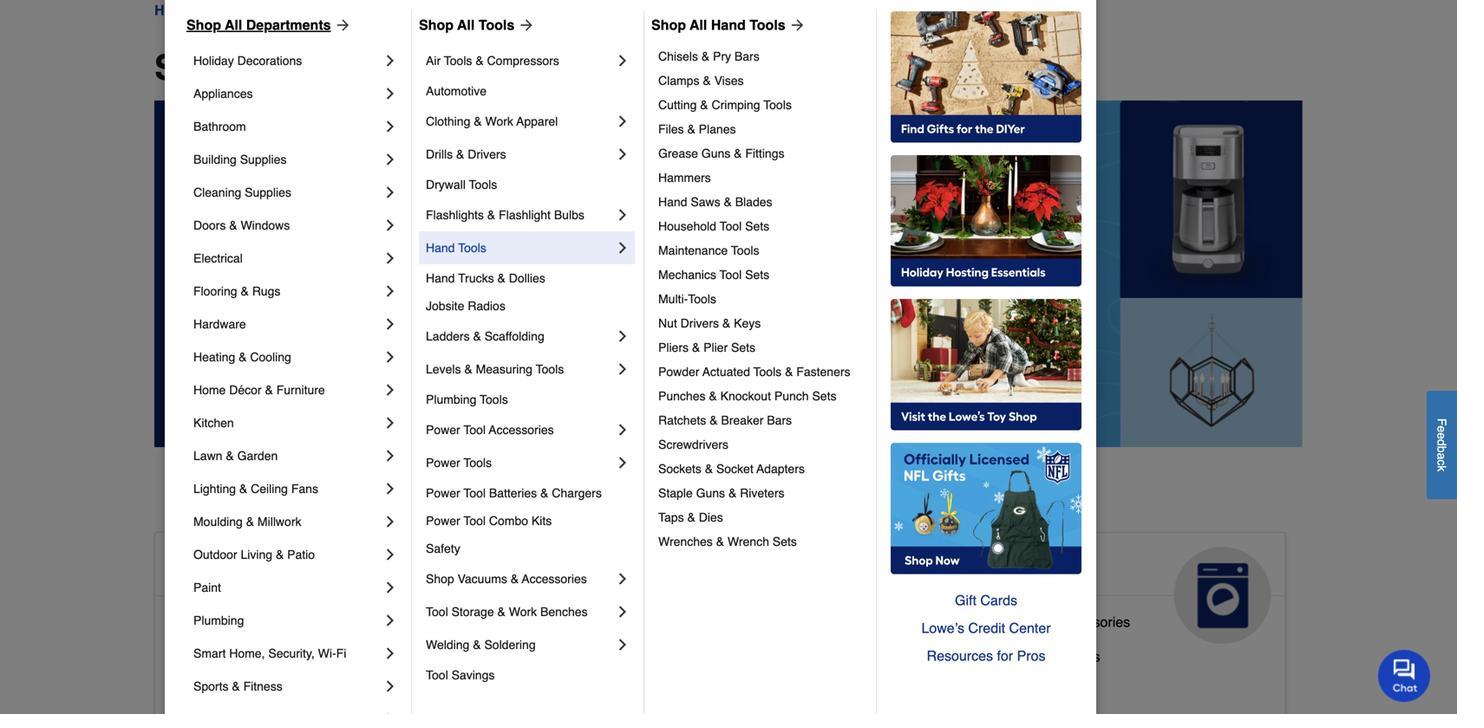 Task type: describe. For each thing, give the bounding box(es) containing it.
lighting
[[193, 482, 236, 496]]

outdoor
[[193, 548, 237, 562]]

0 vertical spatial drivers
[[468, 148, 506, 161]]

arrow right image
[[515, 16, 536, 34]]

lowe's credit center
[[922, 621, 1051, 637]]

holiday decorations
[[193, 54, 302, 68]]

chevron right image for home décor & furniture
[[382, 382, 399, 399]]

wrenches & wrench sets link
[[659, 530, 864, 554]]

chisels
[[659, 49, 698, 63]]

& left cooling
[[239, 351, 247, 364]]

tools up punches & knockout punch sets link
[[754, 365, 782, 379]]

flooring & rugs link
[[193, 275, 382, 308]]

welding & soldering link
[[426, 629, 614, 662]]

ratchets
[[659, 414, 706, 428]]

chisels & pry bars
[[659, 49, 760, 63]]

blades
[[736, 195, 773, 209]]

home décor & furniture
[[193, 384, 325, 397]]

& left plier
[[692, 341, 700, 355]]

credit
[[969, 621, 1006, 637]]

departments up holiday decorations
[[208, 2, 288, 18]]

accessible for accessible bedroom
[[169, 649, 236, 665]]

tool inside "link"
[[426, 606, 448, 620]]

files
[[659, 122, 684, 136]]

sports
[[193, 680, 229, 694]]

& right houses,
[[675, 677, 684, 693]]

punches & knockout punch sets link
[[659, 384, 864, 409]]

& down accessible bedroom link
[[232, 680, 240, 694]]

chevron right image for building supplies
[[382, 151, 399, 168]]

moulding
[[193, 515, 243, 529]]

chevron right image for doors & windows
[[382, 217, 399, 234]]

bedroom
[[239, 649, 296, 665]]

shop for shop all hand tools
[[652, 17, 686, 33]]

& right files
[[688, 122, 696, 136]]

grease
[[659, 147, 698, 161]]

drills
[[426, 148, 453, 161]]

clamps
[[659, 74, 700, 88]]

safety link
[[426, 535, 632, 563]]

sports & fitness
[[193, 680, 283, 694]]

0 horizontal spatial appliances
[[193, 87, 253, 101]]

grease guns & fittings link
[[659, 141, 864, 166]]

supplies for building supplies
[[240, 153, 287, 167]]

home décor & furniture link
[[193, 374, 382, 407]]

& right doors
[[229, 219, 237, 233]]

home link
[[154, 0, 193, 21]]

furniture inside "home décor & furniture" link
[[277, 384, 325, 397]]

shop for shop all departments
[[187, 17, 221, 33]]

accessories for shop vacuums & accessories
[[522, 573, 587, 587]]

automotive
[[426, 84, 487, 98]]

& down clamps & vises
[[700, 98, 709, 112]]

shop vacuums & accessories link
[[426, 563, 614, 596]]

clamps & vises link
[[659, 69, 864, 93]]

tools up plumbing tools link
[[536, 363, 564, 377]]

gift cards link
[[891, 587, 1082, 615]]

all for hand
[[690, 17, 707, 33]]

& down dies
[[716, 535, 724, 549]]

sets down fasteners
[[813, 390, 837, 403]]

chevron right image for shop vacuums & accessories
[[614, 571, 632, 588]]

beverage
[[942, 649, 1002, 665]]

pet beds, houses, & furniture link
[[556, 673, 743, 708]]

furniture inside pet beds, houses, & furniture link
[[688, 677, 743, 693]]

clothing & work apparel link
[[426, 105, 614, 138]]

supplies for cleaning supplies
[[245, 186, 291, 200]]

tools down levels & measuring tools
[[480, 393, 508, 407]]

& down 'sockets & socket adapters'
[[729, 487, 737, 501]]

power tool accessories
[[426, 423, 554, 437]]

shop for shop all tools
[[419, 17, 454, 33]]

wi-
[[318, 647, 336, 661]]

guns for staple
[[696, 487, 725, 501]]

0 vertical spatial appliances link
[[193, 77, 382, 110]]

chevron right image for cleaning supplies
[[382, 184, 399, 201]]

& up kits
[[541, 487, 549, 501]]

outdoor living & patio
[[193, 548, 315, 562]]

d
[[1436, 440, 1449, 446]]

powder
[[659, 365, 700, 379]]

vises
[[715, 74, 744, 88]]

fitness
[[243, 680, 283, 694]]

1 horizontal spatial appliances link
[[929, 534, 1286, 645]]

& left patio
[[276, 548, 284, 562]]

sets down maintenance tools "link"
[[745, 268, 770, 282]]

smart home, security, wi-fi
[[193, 647, 346, 661]]

heating & cooling
[[193, 351, 291, 364]]

& left ceiling
[[239, 482, 248, 496]]

electrical link
[[193, 242, 382, 275]]

safety
[[426, 542, 460, 556]]

drywall tools link
[[426, 171, 632, 199]]

& right saws
[[724, 195, 732, 209]]

maintenance tools link
[[659, 239, 864, 263]]

tool storage & work benches
[[426, 606, 588, 620]]

animal & pet care link
[[542, 534, 899, 645]]

grease guns & fittings
[[659, 147, 785, 161]]

cleaning supplies link
[[193, 176, 382, 209]]

vacuums
[[458, 573, 508, 587]]

0 vertical spatial accessories
[[489, 423, 554, 437]]

arrow right image for shop all departments
[[331, 16, 352, 34]]

supplies for livestock supplies
[[618, 642, 671, 658]]

lighting & ceiling fans link
[[193, 473, 382, 506]]

chevron right image for electrical
[[382, 250, 399, 267]]

& down shop all tools link
[[476, 54, 484, 68]]

jobsite
[[426, 299, 465, 313]]

doors & windows link
[[193, 209, 382, 242]]

plier
[[704, 341, 728, 355]]

flashlights & flashlight bulbs link
[[426, 199, 614, 232]]

chevron right image for tool storage & work benches
[[614, 604, 632, 621]]

chevron right image for appliances
[[382, 85, 399, 102]]

home inside "link"
[[289, 684, 326, 700]]

appliance
[[942, 615, 1003, 631]]

household
[[659, 220, 717, 233]]

cleaning supplies
[[193, 186, 291, 200]]

air tools & compressors
[[426, 54, 559, 68]]

storage
[[452, 606, 494, 620]]

all for departments
[[225, 17, 242, 33]]

holiday decorations link
[[193, 44, 382, 77]]

fittings
[[746, 147, 785, 161]]

soldering
[[485, 639, 536, 652]]

wrenches
[[659, 535, 713, 549]]

1 horizontal spatial appliances
[[942, 554, 1072, 582]]

pry
[[713, 49, 731, 63]]

cards
[[981, 593, 1018, 609]]

& left breaker
[[710, 414, 718, 428]]

tool for household tool sets
[[720, 220, 742, 233]]

accessories for appliance parts & accessories
[[1056, 615, 1131, 631]]

multi-tools link
[[659, 287, 864, 311]]

welding
[[426, 639, 470, 652]]

levels & measuring tools
[[426, 363, 564, 377]]

powder actuated tools & fasteners link
[[659, 360, 864, 384]]

parts
[[1007, 615, 1040, 631]]

& right ladders
[[473, 330, 481, 344]]

& right the lawn at the left bottom of the page
[[226, 449, 234, 463]]

scaffolding
[[485, 330, 545, 344]]

tool for mechanics tool sets
[[720, 268, 742, 282]]

& right the décor
[[265, 384, 273, 397]]

chevron right image for flashlights & flashlight bulbs
[[614, 207, 632, 224]]

tool for power tool accessories
[[464, 423, 486, 437]]

departments for shop
[[304, 48, 516, 88]]

tools up chisels & pry bars link
[[750, 17, 786, 33]]

pros
[[1017, 649, 1046, 665]]

pliers
[[659, 341, 689, 355]]

chevron right image for flooring & rugs
[[382, 283, 399, 300]]

gift cards
[[955, 593, 1018, 609]]

beverage & wine chillers
[[942, 649, 1101, 665]]

chisels & pry bars link
[[659, 44, 864, 69]]

tools down household tool sets link
[[731, 244, 760, 258]]

chevron right image for air tools & compressors
[[614, 52, 632, 69]]

& left vises
[[703, 74, 711, 88]]

& right "trucks"
[[498, 272, 506, 285]]

departments for shop
[[246, 17, 331, 33]]

& up punch
[[785, 365, 793, 379]]

tools up the air tools & compressors
[[479, 17, 515, 33]]

tools down drills & drivers
[[469, 178, 497, 192]]

officially licensed n f l gifts. shop now. image
[[891, 443, 1082, 575]]

hand trucks & dollies link
[[426, 265, 632, 292]]

nut
[[659, 317, 677, 331]]

tool savings
[[426, 669, 495, 683]]

garden
[[237, 449, 278, 463]]

files & planes link
[[659, 117, 864, 141]]

& left flashlight at left top
[[487, 208, 496, 222]]

hand saws & blades
[[659, 195, 773, 209]]

tool down the 'welding' at left bottom
[[426, 669, 448, 683]]

tools right air
[[444, 54, 472, 68]]

& right parts
[[1043, 615, 1053, 631]]



Task type: locate. For each thing, give the bounding box(es) containing it.
staple
[[659, 487, 693, 501]]

tool up the 'welding' at left bottom
[[426, 606, 448, 620]]

hand for tools
[[426, 241, 455, 255]]

all down shop all departments link
[[250, 48, 294, 88]]

lawn & garden link
[[193, 440, 382, 473]]

& up the ratchets & breaker bars
[[709, 390, 717, 403]]

1 horizontal spatial pet
[[668, 554, 706, 582]]

hand up "jobsite"
[[426, 272, 455, 285]]

drywall tools
[[426, 178, 497, 192]]

power down power tools
[[426, 487, 460, 501]]

1 vertical spatial furniture
[[688, 677, 743, 693]]

cutting
[[659, 98, 697, 112]]

0 vertical spatial work
[[485, 115, 514, 128]]

power up power tools
[[426, 423, 460, 437]]

accessible inside 'link'
[[169, 615, 236, 631]]

arrow right image inside shop all departments link
[[331, 16, 352, 34]]

patio
[[287, 548, 315, 562]]

chevron right image for paint
[[382, 580, 399, 597]]

departments up clothing
[[304, 48, 516, 88]]

crimping
[[712, 98, 760, 112]]

pet beds, houses, & furniture
[[556, 677, 743, 693]]

guns
[[702, 147, 731, 161], [696, 487, 725, 501]]

bars for chisels & pry bars
[[735, 49, 760, 63]]

mechanics tool sets
[[659, 268, 770, 282]]

chat invite button image
[[1379, 650, 1432, 703]]

f e e d b a c k
[[1436, 419, 1449, 472]]

pet inside pet beds, houses, & furniture link
[[556, 677, 577, 693]]

0 horizontal spatial arrow right image
[[331, 16, 352, 34]]

2 shop from the left
[[419, 17, 454, 33]]

moulding & millwork link
[[193, 506, 382, 539]]

power up safety
[[426, 515, 460, 528]]

holiday hosting essentials. image
[[891, 155, 1082, 287]]

tool down plumbing tools
[[464, 423, 486, 437]]

& down wrenches on the left bottom
[[644, 554, 661, 582]]

appliances
[[193, 87, 253, 101], [942, 554, 1072, 582]]

sets inside 'link'
[[773, 535, 797, 549]]

tool down maintenance tools
[[720, 268, 742, 282]]

1 vertical spatial appliances link
[[929, 534, 1286, 645]]

decorations
[[237, 54, 302, 68]]

guns for grease
[[702, 147, 731, 161]]

pet down wrenches on the left bottom
[[668, 554, 706, 582]]

tool up power tool combo kits
[[464, 487, 486, 501]]

e up d on the bottom right of the page
[[1436, 426, 1449, 433]]

chevron right image for ladders & scaffolding
[[614, 328, 632, 345]]

tools up 'nut drivers & keys'
[[688, 292, 717, 306]]

tools down the "power tool accessories" at the left
[[464, 456, 492, 470]]

livestock
[[556, 642, 614, 658]]

& right levels
[[464, 363, 473, 377]]

power tool combo kits link
[[426, 508, 632, 535]]

chevron right image
[[382, 52, 399, 69], [382, 85, 399, 102], [382, 118, 399, 135], [614, 146, 632, 163], [382, 184, 399, 201], [614, 239, 632, 257], [382, 382, 399, 399], [382, 415, 399, 432], [614, 455, 632, 472], [382, 481, 399, 498], [382, 547, 399, 564], [614, 571, 632, 588], [382, 613, 399, 630], [614, 637, 632, 654], [382, 679, 399, 696], [382, 711, 399, 715]]

enjoy savings year-round. no matter what you're shopping for, find what you need at a great price. image
[[154, 101, 1303, 448]]

moulding & millwork
[[193, 515, 301, 529]]

1 vertical spatial bathroom
[[239, 615, 300, 631]]

& left fittings
[[734, 147, 742, 161]]

chevron right image for lighting & ceiling fans
[[382, 481, 399, 498]]

paint
[[193, 581, 221, 595]]

sockets
[[659, 462, 702, 476]]

hand tools link
[[426, 232, 614, 265]]

tool left combo
[[464, 515, 486, 528]]

2 e from the top
[[1436, 433, 1449, 440]]

arrow right image
[[331, 16, 352, 34], [786, 16, 807, 34]]

1 power from the top
[[426, 423, 460, 437]]

0 vertical spatial guns
[[702, 147, 731, 161]]

chevron right image for holiday decorations
[[382, 52, 399, 69]]

staple guns & riveters
[[659, 487, 785, 501]]

clothing & work apparel
[[426, 115, 558, 128]]

& left "millwork"
[[246, 515, 254, 529]]

sets down blades
[[745, 220, 770, 233]]

all inside shop all hand tools link
[[690, 17, 707, 33]]

shop inside shop vacuums & accessories link
[[426, 573, 454, 587]]

&
[[702, 49, 710, 63], [476, 54, 484, 68], [703, 74, 711, 88], [700, 98, 709, 112], [474, 115, 482, 128], [688, 122, 696, 136], [734, 147, 742, 161], [456, 148, 464, 161], [724, 195, 732, 209], [487, 208, 496, 222], [229, 219, 237, 233], [498, 272, 506, 285], [241, 285, 249, 298], [723, 317, 731, 331], [473, 330, 481, 344], [692, 341, 700, 355], [239, 351, 247, 364], [464, 363, 473, 377], [785, 365, 793, 379], [265, 384, 273, 397], [709, 390, 717, 403], [710, 414, 718, 428], [226, 449, 234, 463], [705, 462, 713, 476], [239, 482, 248, 496], [541, 487, 549, 501], [729, 487, 737, 501], [688, 511, 696, 525], [246, 515, 254, 529], [716, 535, 724, 549], [276, 548, 284, 562], [644, 554, 661, 582], [511, 573, 519, 587], [498, 606, 506, 620], [1043, 615, 1053, 631], [473, 639, 481, 652], [1006, 649, 1015, 665], [675, 677, 684, 693], [232, 680, 240, 694], [276, 684, 285, 700]]

gift
[[955, 593, 977, 609]]

1 horizontal spatial drivers
[[681, 317, 719, 331]]

& right vacuums
[[511, 573, 519, 587]]

lowe's
[[922, 621, 965, 637]]

0 vertical spatial bathroom
[[193, 120, 246, 134]]

& right the drills
[[456, 148, 464, 161]]

& left dies
[[688, 511, 696, 525]]

& left rugs
[[241, 285, 249, 298]]

chevron right image for sports & fitness
[[382, 679, 399, 696]]

appliances link up chillers
[[929, 534, 1286, 645]]

sets down keys on the top right of page
[[731, 341, 756, 355]]

flashlights
[[426, 208, 484, 222]]

bathroom up smart home, security, wi-fi
[[239, 615, 300, 631]]

1 shop from the left
[[187, 17, 221, 33]]

pliers & plier sets link
[[659, 336, 864, 360]]

0 horizontal spatial shop
[[187, 17, 221, 33]]

chevron right image for hardware
[[382, 316, 399, 333]]

hand down flashlights
[[426, 241, 455, 255]]

furniture down heating & cooling link
[[277, 384, 325, 397]]

pet inside animal & pet care
[[668, 554, 706, 582]]

2 arrow right image from the left
[[786, 16, 807, 34]]

0 vertical spatial shop
[[154, 48, 241, 88]]

1 vertical spatial shop
[[426, 573, 454, 587]]

pet
[[668, 554, 706, 582], [556, 677, 577, 693]]

levels & measuring tools link
[[426, 353, 614, 386]]

drivers down clothing & work apparel
[[468, 148, 506, 161]]

& inside animal & pet care
[[644, 554, 661, 582]]

ladders & scaffolding
[[426, 330, 545, 344]]

supplies up cleaning supplies
[[240, 153, 287, 167]]

& left pros
[[1006, 649, 1015, 665]]

4 power from the top
[[426, 515, 460, 528]]

compressors
[[487, 54, 559, 68]]

0 vertical spatial furniture
[[277, 384, 325, 397]]

power for power tool combo kits
[[426, 515, 460, 528]]

accessories up chillers
[[1056, 615, 1131, 631]]

1 vertical spatial appliances
[[942, 554, 1072, 582]]

adapters
[[757, 462, 805, 476]]

shop down home link
[[154, 48, 241, 88]]

pet left beds,
[[556, 677, 577, 693]]

0 horizontal spatial drivers
[[468, 148, 506, 161]]

accessories up benches
[[522, 573, 587, 587]]

files & planes
[[659, 122, 736, 136]]

clothing
[[426, 115, 471, 128]]

chevron right image for smart home, security, wi-fi
[[382, 646, 399, 663]]

arrow right image up chisels & pry bars link
[[786, 16, 807, 34]]

1 horizontal spatial arrow right image
[[786, 16, 807, 34]]

1 horizontal spatial plumbing
[[426, 393, 477, 407]]

1 horizontal spatial bars
[[767, 414, 792, 428]]

chevron right image for lawn & garden
[[382, 448, 399, 465]]

find gifts for the diyer. image
[[891, 11, 1082, 143]]

arrow right image up shop all departments
[[331, 16, 352, 34]]

animal & pet care image
[[788, 547, 885, 645]]

chevron right image for bathroom
[[382, 118, 399, 135]]

sets inside "link"
[[731, 341, 756, 355]]

electrical
[[193, 252, 243, 266]]

livestock supplies
[[556, 642, 671, 658]]

appliances link
[[193, 77, 382, 110], [929, 534, 1286, 645]]

shop for shop all departments
[[154, 48, 241, 88]]

accessible entry & home link
[[169, 680, 326, 715]]

plumbing for plumbing
[[193, 614, 244, 628]]

appliances up cards
[[942, 554, 1072, 582]]

chevron right image for drills & drivers
[[614, 146, 632, 163]]

rugs
[[252, 285, 281, 298]]

chargers
[[552, 487, 602, 501]]

& right the storage
[[498, 606, 506, 620]]

drivers
[[468, 148, 506, 161], [681, 317, 719, 331]]

arrow right image inside shop all hand tools link
[[786, 16, 807, 34]]

0 horizontal spatial appliances link
[[193, 77, 382, 110]]

levels
[[426, 363, 461, 377]]

sockets & socket adapters link
[[659, 457, 864, 482]]

& right entry in the left bottom of the page
[[276, 684, 285, 700]]

accessible inside "link"
[[169, 554, 296, 582]]

chevron right image for power tools
[[614, 455, 632, 472]]

hand
[[711, 17, 746, 33], [659, 195, 688, 209], [426, 241, 455, 255], [426, 272, 455, 285]]

power for power tool accessories
[[426, 423, 460, 437]]

& left pry
[[702, 49, 710, 63]]

plumbing
[[426, 393, 477, 407], [193, 614, 244, 628]]

shop up air
[[419, 17, 454, 33]]

staple guns & riveters link
[[659, 482, 864, 506]]

1 horizontal spatial furniture
[[688, 677, 743, 693]]

all for tools
[[457, 17, 475, 33]]

chevron right image for power tool accessories
[[614, 422, 632, 439]]

guns up dies
[[696, 487, 725, 501]]

home inside "link"
[[303, 554, 370, 582]]

maintenance tools
[[659, 244, 760, 258]]

accessible for accessible entry & home
[[169, 684, 236, 700]]

bathroom up building
[[193, 120, 246, 134]]

appliance parts & accessories
[[942, 615, 1131, 631]]

plumbing tools link
[[426, 386, 632, 414]]

1 vertical spatial guns
[[696, 487, 725, 501]]

work up welding & soldering link
[[509, 606, 537, 620]]

hand down hammers
[[659, 195, 688, 209]]

shop for shop vacuums & accessories
[[426, 573, 454, 587]]

accessible inside "link"
[[169, 684, 236, 700]]

tool savings link
[[426, 662, 632, 690]]

chevron right image for heating & cooling
[[382, 349, 399, 366]]

flashlights & flashlight bulbs
[[426, 208, 585, 222]]

arrow right image for shop all hand tools
[[786, 16, 807, 34]]

accessible home image
[[401, 547, 499, 645]]

chevron right image for kitchen
[[382, 415, 399, 432]]

tools up files & planes link
[[764, 98, 792, 112]]

0 vertical spatial pet
[[668, 554, 706, 582]]

shop all departments link
[[187, 15, 352, 36]]

shop up holiday
[[187, 17, 221, 33]]

trucks
[[458, 272, 494, 285]]

bulbs
[[554, 208, 585, 222]]

kits
[[532, 515, 552, 528]]

supplies up windows
[[245, 186, 291, 200]]

mechanics
[[659, 268, 717, 282]]

chevron right image for moulding & millwork
[[382, 514, 399, 531]]

1 e from the top
[[1436, 426, 1449, 433]]

living
[[241, 548, 272, 562]]

accessible for accessible bathroom
[[169, 615, 236, 631]]

0 horizontal spatial plumbing
[[193, 614, 244, 628]]

hand inside 'link'
[[659, 195, 688, 209]]

hand saws & blades link
[[659, 190, 864, 214]]

0 vertical spatial appliances
[[193, 87, 253, 101]]

flooring
[[193, 285, 237, 298]]

power for power tool batteries & chargers
[[426, 487, 460, 501]]

furniture right houses,
[[688, 677, 743, 693]]

chevron right image for welding & soldering
[[614, 637, 632, 654]]

appliances link down decorations
[[193, 77, 382, 110]]

power for power tools
[[426, 456, 460, 470]]

0 vertical spatial bars
[[735, 49, 760, 63]]

2 horizontal spatial shop
[[652, 17, 686, 33]]

guns inside 'link'
[[702, 147, 731, 161]]

& right clothing
[[474, 115, 482, 128]]

& left socket
[[705, 462, 713, 476]]

hand up pry
[[711, 17, 746, 33]]

1 vertical spatial accessories
[[522, 573, 587, 587]]

0 vertical spatial supplies
[[240, 153, 287, 167]]

2 vertical spatial accessories
[[1056, 615, 1131, 631]]

tool for power tool combo kits
[[464, 515, 486, 528]]

1 vertical spatial plumbing
[[193, 614, 244, 628]]

1 vertical spatial supplies
[[245, 186, 291, 200]]

taps
[[659, 511, 684, 525]]

shop down safety
[[426, 573, 454, 587]]

hand for saws
[[659, 195, 688, 209]]

doors & windows
[[193, 219, 290, 233]]

1 vertical spatial work
[[509, 606, 537, 620]]

maintenance
[[659, 244, 728, 258]]

ceiling
[[251, 482, 288, 496]]

appliances image
[[1175, 547, 1272, 645]]

& right the 'welding' at left bottom
[[473, 639, 481, 652]]

chevron right image
[[614, 52, 632, 69], [614, 113, 632, 130], [382, 151, 399, 168], [614, 207, 632, 224], [382, 217, 399, 234], [382, 250, 399, 267], [382, 283, 399, 300], [382, 316, 399, 333], [614, 328, 632, 345], [382, 349, 399, 366], [614, 361, 632, 378], [614, 422, 632, 439], [382, 448, 399, 465], [382, 514, 399, 531], [382, 580, 399, 597], [614, 604, 632, 621], [382, 646, 399, 663]]

0 horizontal spatial pet
[[556, 677, 577, 693]]

sets down 'taps & dies' link
[[773, 535, 797, 549]]

plumbing down levels
[[426, 393, 477, 407]]

3 power from the top
[[426, 487, 460, 501]]

appliances down holiday
[[193, 87, 253, 101]]

shop all hand tools
[[652, 17, 786, 33]]

accessories down plumbing tools link
[[489, 423, 554, 437]]

chevron right image for hand tools
[[614, 239, 632, 257]]

chevron right image for clothing & work apparel
[[614, 113, 632, 130]]

hand for trucks
[[426, 272, 455, 285]]

punch
[[775, 390, 809, 403]]

chevron right image for outdoor living & patio
[[382, 547, 399, 564]]

animal
[[556, 554, 637, 582]]

1 horizontal spatial shop
[[419, 17, 454, 33]]

security,
[[268, 647, 315, 661]]

all inside shop all departments link
[[225, 17, 242, 33]]

benches
[[541, 606, 588, 620]]

savings
[[452, 669, 495, 683]]

bars down punch
[[767, 414, 792, 428]]

welding & soldering
[[426, 639, 536, 652]]

bathroom inside bathroom link
[[193, 120, 246, 134]]

entry
[[239, 684, 272, 700]]

bathroom inside accessible bathroom 'link'
[[239, 615, 300, 631]]

plumbing for plumbing tools
[[426, 393, 477, 407]]

0 horizontal spatial bars
[[735, 49, 760, 63]]

work inside "link"
[[509, 606, 537, 620]]

0 vertical spatial plumbing
[[426, 393, 477, 407]]

chevron right image for levels & measuring tools
[[614, 361, 632, 378]]

0 horizontal spatial furniture
[[277, 384, 325, 397]]

accessible for accessible home
[[169, 554, 296, 582]]

3 accessible from the top
[[169, 649, 236, 665]]

all up the air tools & compressors
[[457, 17, 475, 33]]

2 power from the top
[[426, 456, 460, 470]]

all inside shop all tools link
[[457, 17, 475, 33]]

2 vertical spatial supplies
[[618, 642, 671, 658]]

1 accessible from the top
[[169, 554, 296, 582]]

sockets & socket adapters
[[659, 462, 805, 476]]

heating & cooling link
[[193, 341, 382, 374]]

3 shop from the left
[[652, 17, 686, 33]]

tools up "trucks"
[[458, 241, 487, 255]]

knockout
[[721, 390, 771, 403]]

2 accessible from the top
[[169, 615, 236, 631]]

1 vertical spatial pet
[[556, 677, 577, 693]]

guns down planes
[[702, 147, 731, 161]]

supplies up houses,
[[618, 642, 671, 658]]

& left keys on the top right of page
[[723, 317, 731, 331]]

& inside "link"
[[276, 684, 285, 700]]

1 vertical spatial bars
[[767, 414, 792, 428]]

resources for pros link
[[891, 643, 1082, 671]]

4 accessible from the top
[[169, 684, 236, 700]]

departments inside shop all departments link
[[246, 17, 331, 33]]

1 horizontal spatial shop
[[426, 573, 454, 587]]

breaker
[[721, 414, 764, 428]]

fasteners
[[797, 365, 851, 379]]

clamps & vises
[[659, 74, 744, 88]]

visit the lowe's toy shop. image
[[891, 299, 1082, 431]]

tool for power tool batteries & chargers
[[464, 487, 486, 501]]

chevron right image for plumbing
[[382, 613, 399, 630]]

1 vertical spatial drivers
[[681, 317, 719, 331]]

drivers up pliers & plier sets
[[681, 317, 719, 331]]

power down the "power tool accessories" at the left
[[426, 456, 460, 470]]

e up b
[[1436, 433, 1449, 440]]

home
[[154, 2, 193, 18], [193, 384, 226, 397], [303, 554, 370, 582], [289, 684, 326, 700]]

cutting & crimping tools
[[659, 98, 792, 112]]

1 arrow right image from the left
[[331, 16, 352, 34]]

0 horizontal spatial shop
[[154, 48, 241, 88]]

all up holiday decorations
[[225, 17, 242, 33]]

bars for ratchets & breaker bars
[[767, 414, 792, 428]]



Task type: vqa. For each thing, say whether or not it's contained in the screenshot.
a on the right bottom of page
yes



